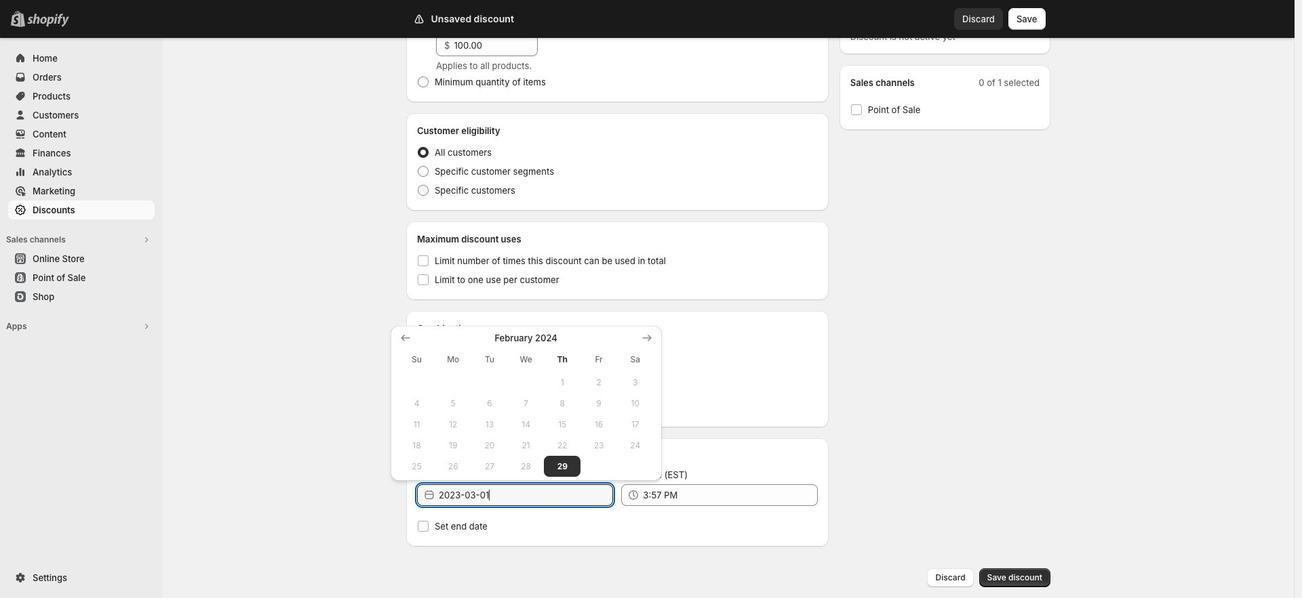 Task type: vqa. For each thing, say whether or not it's contained in the screenshot.
grid
yes



Task type: locate. For each thing, give the bounding box(es) containing it.
shopify image
[[27, 14, 69, 27]]

sunday element
[[399, 348, 435, 372]]

grid
[[399, 332, 654, 478]]

YYYY-MM-DD text field
[[439, 485, 613, 507]]

Enter time text field
[[643, 485, 818, 507]]



Task type: describe. For each thing, give the bounding box(es) containing it.
wednesday element
[[508, 348, 544, 372]]

thursday element
[[544, 348, 581, 372]]

tuesday element
[[471, 348, 508, 372]]

saturday element
[[617, 348, 654, 372]]

0.00 text field
[[454, 35, 538, 56]]

friday element
[[581, 348, 617, 372]]

monday element
[[435, 348, 471, 372]]



